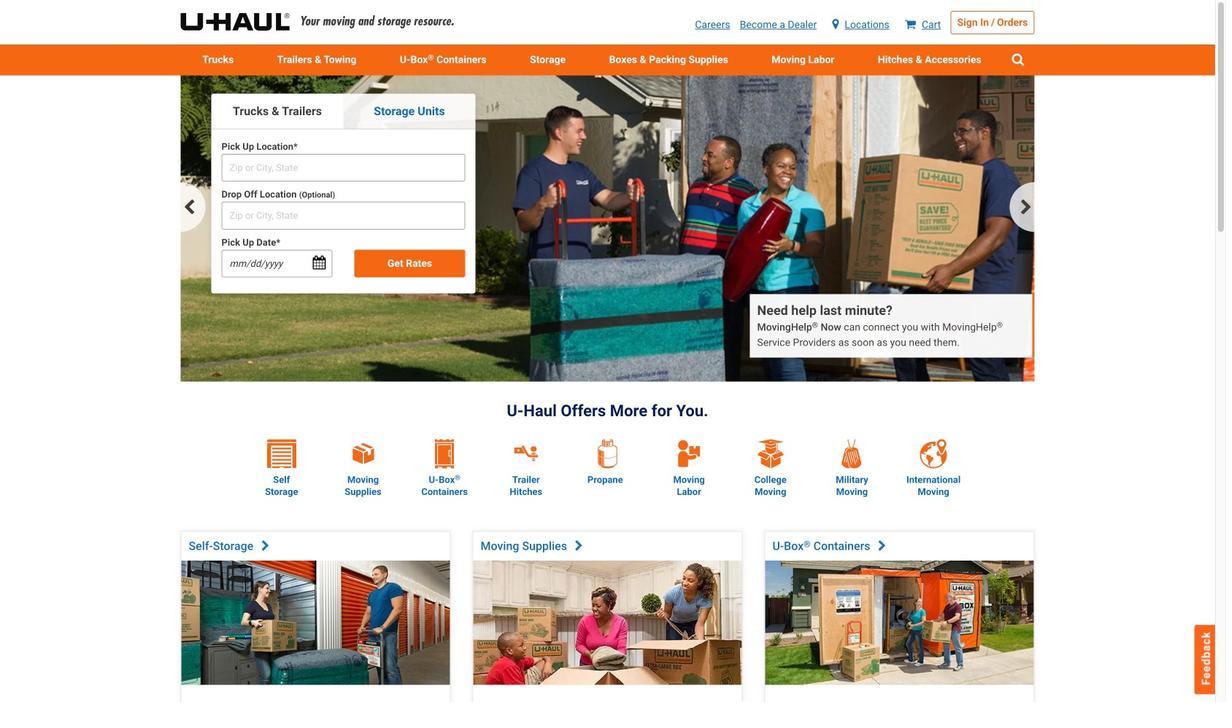 Task type: locate. For each thing, give the bounding box(es) containing it.
1 u-haul propane tank icon image from the left
[[593, 440, 622, 469]]

3 menu item from the left
[[508, 45, 587, 75]]

navigation
[[181, 182, 1034, 232]]

family loading u-haul boxes in their kitchen image
[[473, 561, 742, 686]]

u-haul u-box container icon image
[[430, 440, 459, 469], [435, 440, 454, 469]]

u-haul trailer hitch icon image
[[509, 440, 544, 469], [530, 447, 537, 452]]

moving help service providers helping a family unload their u-haul moving truck image
[[181, 75, 1034, 382]]

u-haul moving supplies box icon image
[[346, 440, 381, 469], [351, 442, 375, 466]]

1 menu item from the left
[[181, 45, 255, 75]]

1 u-haul u-box container icon image from the left
[[430, 440, 459, 469]]

tab list
[[211, 94, 475, 129]]

4 menu item from the left
[[587, 45, 750, 75]]

u-haul college moving icon image
[[756, 440, 785, 469]]

Drop Off Location text field
[[221, 202, 465, 230]]

u-haul propane tank icon image
[[593, 440, 622, 469], [598, 440, 617, 469]]

banner
[[0, 0, 1215, 75], [181, 75, 1034, 389]]

u-haul moving labor icon image
[[674, 439, 704, 469], [676, 439, 701, 469]]

2 u-haul moving labor icon image from the left
[[676, 439, 701, 469]]

Pick Up Location text field
[[221, 154, 465, 182]]

1 u-haul moving labor icon image from the left
[[674, 439, 704, 469]]

menu item
[[181, 45, 255, 75], [255, 45, 378, 75], [508, 45, 587, 75], [587, 45, 750, 75], [750, 45, 856, 75], [856, 45, 1003, 75]]

form
[[211, 140, 476, 284]]

menu
[[181, 45, 1034, 75]]

u-haul self-storage icon image
[[267, 440, 296, 469], [267, 440, 296, 469]]



Task type: describe. For each thing, give the bounding box(es) containing it.
international moves icon image
[[919, 440, 948, 469]]

couple loading a storage unit at a u-haul facility image
[[181, 561, 450, 686]]

5 menu item from the left
[[750, 45, 856, 75]]

6 menu item from the left
[[856, 45, 1003, 75]]

2 u-haul u-box container icon image from the left
[[435, 440, 454, 469]]

2 u-haul propane tank icon image from the left
[[598, 440, 617, 469]]

military tags icon image
[[837, 440, 867, 469]]

family loading a u-box container in their driveway image
[[765, 561, 1034, 686]]

mm/dd/yyyy text field
[[221, 250, 332, 278]]

2 menu item from the left
[[255, 45, 378, 75]]



Task type: vqa. For each thing, say whether or not it's contained in the screenshot.
Couple loading a storage unit at a U-Haul facility image on the bottom left
yes



